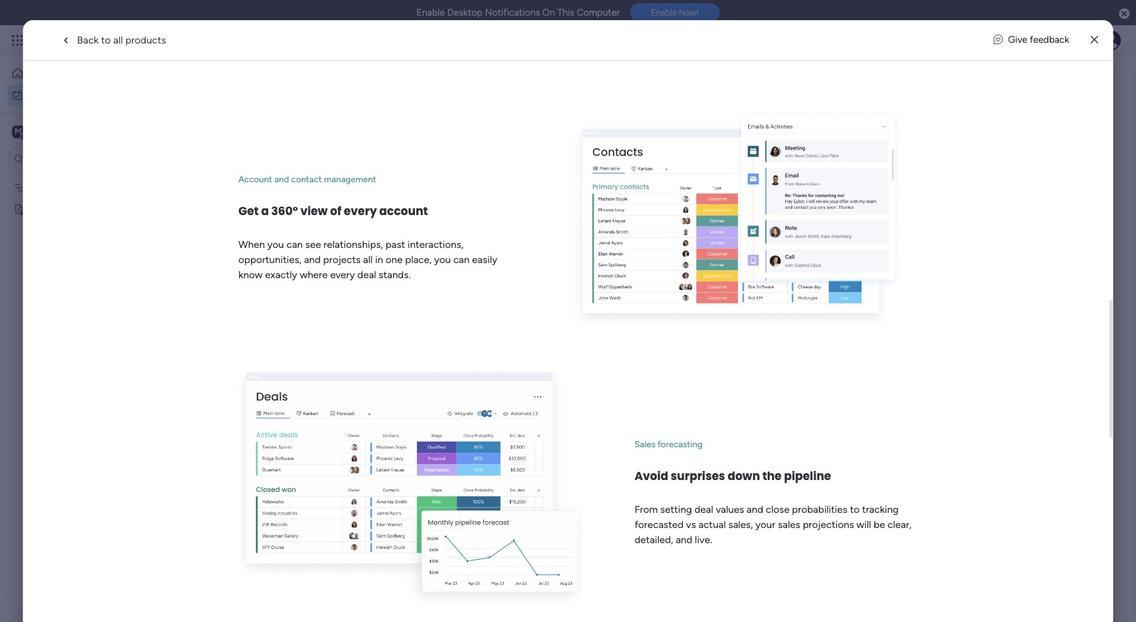 Task type: describe. For each thing, give the bounding box(es) containing it.
opportunities,
[[238, 254, 301, 266]]

workspace selection element
[[12, 124, 105, 140]]

projections
[[803, 519, 854, 531]]

past
[[385, 238, 405, 250]]

products
[[125, 34, 166, 46]]

setting
[[660, 504, 692, 516]]

monday
[[56, 33, 99, 47]]

relationships,
[[323, 238, 383, 250]]

1 vertical spatial you
[[434, 254, 451, 266]]

know
[[238, 269, 262, 281]]

all inside when you can see relationships, past interactions, opportunities, and projects all in one place, you can easily know exactly where every deal stands.
[[363, 254, 373, 266]]

see
[[305, 238, 321, 250]]

monday work management
[[56, 33, 196, 47]]

enable now! button
[[630, 3, 720, 22]]

enable desktop notifications on this computer
[[417, 7, 620, 18]]

notes
[[30, 204, 54, 214]]

enable for enable desktop notifications on this computer
[[417, 7, 445, 18]]

account
[[238, 174, 272, 185]]

place,
[[405, 254, 432, 266]]

contact
[[291, 174, 322, 185]]

kendall parks image
[[1101, 30, 1122, 50]]

sales
[[778, 519, 801, 531]]

the
[[763, 468, 782, 484]]

plan
[[71, 182, 88, 193]]

search everything image
[[1030, 34, 1042, 47]]

feedback
[[1030, 34, 1070, 46]]

0 vertical spatial can
[[286, 238, 303, 250]]

main
[[29, 125, 51, 137]]

detailed,
[[635, 534, 673, 546]]

and inside when you can see relationships, past interactions, opportunities, and projects all in one place, you can easily know exactly where every deal stands.
[[304, 254, 321, 266]]

and left contact
[[274, 174, 289, 185]]

every inside when you can see relationships, past interactions, opportunities, and projects all in one place, you can easily know exactly where every deal stands.
[[330, 269, 355, 281]]

when you can see relationships, past interactions, opportunities, and projects all in one place, you can easily know exactly where every deal stands.
[[238, 238, 497, 281]]

sales forecasting
[[635, 439, 703, 450]]

view
[[300, 203, 328, 219]]

tracking
[[862, 504, 899, 516]]

easily
[[472, 254, 497, 266]]

live.
[[695, 534, 712, 546]]

360°
[[271, 203, 298, 219]]

back to all products button
[[49, 27, 176, 53]]

when
[[238, 238, 265, 250]]

values
[[716, 504, 744, 516]]

close image
[[1091, 35, 1099, 45]]

account and contact management
[[238, 174, 376, 185]]

get a 360° view of every account
[[238, 203, 428, 219]]

avoid
[[635, 468, 668, 484]]

to inside from setting deal values and close probabilities to tracking forecasted vs actual sales, your sales projections will be clear, detailed, and live.
[[850, 504, 860, 516]]

exactly
[[265, 269, 297, 281]]

v2 user feedback image
[[994, 33, 1004, 47]]

vs
[[686, 519, 696, 531]]

my work button
[[8, 85, 136, 105]]

main workspace
[[29, 125, 104, 137]]

deal inside when you can see relationships, past interactions, opportunities, and projects all in one place, you can easily know exactly where every deal stands.
[[357, 269, 376, 281]]

to inside button
[[101, 34, 111, 46]]

forecasted
[[635, 519, 684, 531]]

stands.
[[379, 269, 411, 281]]

all inside button
[[113, 34, 123, 46]]

your
[[756, 519, 776, 531]]

workspace
[[54, 125, 104, 137]]

m
[[15, 126, 22, 137]]

give feedback
[[1009, 34, 1070, 46]]

close
[[766, 504, 790, 516]]

probabilities
[[792, 504, 848, 516]]

enable now!
[[651, 8, 699, 18]]

0 vertical spatial every
[[344, 203, 377, 219]]

on
[[543, 7, 555, 18]]

marketing plan
[[30, 182, 88, 193]]

back
[[77, 34, 99, 46]]

private board image
[[13, 203, 25, 215]]



Task type: locate. For each thing, give the bounding box(es) containing it.
deal up actual
[[695, 504, 713, 516]]

clear,
[[888, 519, 912, 531]]

1 horizontal spatial can
[[453, 254, 470, 266]]

sales
[[635, 439, 656, 450]]

this
[[558, 7, 575, 18]]

work inside my work button
[[42, 89, 61, 100]]

apps image
[[999, 34, 1011, 47]]

enable inside button
[[651, 8, 677, 18]]

now!
[[679, 8, 699, 18]]

and
[[274, 174, 289, 185], [304, 254, 321, 266], [747, 504, 764, 516], [676, 534, 693, 546]]

marketing
[[30, 182, 69, 193]]

and down vs
[[676, 534, 693, 546]]

list box
[[0, 174, 161, 390]]

work
[[102, 33, 125, 47], [42, 89, 61, 100]]

enable left now!
[[651, 8, 677, 18]]

0 horizontal spatial all
[[113, 34, 123, 46]]

enable
[[417, 7, 445, 18], [651, 8, 677, 18]]

lottie animation element
[[0, 495, 161, 622]]

list box containing marketing plan
[[0, 174, 161, 390]]

enable for enable now!
[[651, 8, 677, 18]]

surprises
[[671, 468, 725, 484]]

work for monday
[[102, 33, 125, 47]]

you up opportunities,
[[267, 238, 284, 250]]

work right the back
[[102, 33, 125, 47]]

1 horizontal spatial you
[[434, 254, 451, 266]]

can left 'easily'
[[453, 254, 470, 266]]

0 horizontal spatial enable
[[417, 7, 445, 18]]

my work
[[28, 89, 61, 100]]

deal inside from setting deal values and close probabilities to tracking forecasted vs actual sales, your sales projections will be clear, detailed, and live.
[[695, 504, 713, 516]]

from setting deal values and close probabilities to tracking forecasted vs actual sales, your sales projections will be clear, detailed, and live.
[[635, 504, 912, 546]]

notifications
[[485, 7, 540, 18]]

Search in workspace field
[[27, 151, 105, 166]]

workspace image
[[12, 125, 25, 139]]

can
[[286, 238, 303, 250], [453, 254, 470, 266]]

1 horizontal spatial work
[[102, 33, 125, 47]]

0 vertical spatial to
[[101, 34, 111, 46]]

work for my
[[42, 89, 61, 100]]

of
[[330, 203, 341, 219]]

forecasting
[[658, 439, 703, 450]]

work right "my"
[[42, 89, 61, 100]]

actual
[[699, 519, 726, 531]]

1 vertical spatial work
[[42, 89, 61, 100]]

give
[[1009, 34, 1028, 46]]

to
[[101, 34, 111, 46], [850, 504, 860, 516]]

every
[[344, 203, 377, 219], [330, 269, 355, 281]]

desktop
[[448, 7, 483, 18]]

enable left desktop
[[417, 7, 445, 18]]

pipeline
[[784, 468, 831, 484]]

back to all products
[[77, 34, 166, 46]]

0 horizontal spatial can
[[286, 238, 303, 250]]

interactions,
[[408, 238, 464, 250]]

help image
[[1057, 34, 1070, 47]]

1 vertical spatial every
[[330, 269, 355, 281]]

1 horizontal spatial to
[[850, 504, 860, 516]]

you down interactions,
[[434, 254, 451, 266]]

1 horizontal spatial management
[[324, 174, 376, 185]]

to up will
[[850, 504, 860, 516]]

0 vertical spatial deal
[[357, 269, 376, 281]]

you
[[267, 238, 284, 250], [434, 254, 451, 266]]

account
[[379, 203, 428, 219]]

1 horizontal spatial all
[[363, 254, 373, 266]]

0 horizontal spatial to
[[101, 34, 111, 46]]

1 vertical spatial management
[[324, 174, 376, 185]]

a
[[261, 203, 269, 219]]

deal
[[357, 269, 376, 281], [695, 504, 713, 516]]

computer
[[577, 7, 620, 18]]

1 vertical spatial deal
[[695, 504, 713, 516]]

every right of
[[344, 203, 377, 219]]

management
[[127, 33, 196, 47], [324, 174, 376, 185]]

option
[[0, 176, 161, 179]]

down
[[728, 468, 760, 484]]

where
[[300, 269, 328, 281]]

0 horizontal spatial deal
[[357, 269, 376, 281]]

and down see
[[304, 254, 321, 266]]

all left in
[[363, 254, 373, 266]]

home button
[[8, 63, 136, 83]]

all
[[113, 34, 123, 46], [363, 254, 373, 266]]

to right the back
[[101, 34, 111, 46]]

sales,
[[729, 519, 753, 531]]

1 horizontal spatial enable
[[651, 8, 677, 18]]

my
[[28, 89, 40, 100]]

deal down in
[[357, 269, 376, 281]]

1 vertical spatial can
[[453, 254, 470, 266]]

can left see
[[286, 238, 303, 250]]

0 vertical spatial all
[[113, 34, 123, 46]]

0 horizontal spatial work
[[42, 89, 61, 100]]

dapulse close image
[[1120, 8, 1131, 20]]

one
[[386, 254, 403, 266]]

and up your
[[747, 504, 764, 516]]

home
[[29, 68, 53, 78]]

projects
[[323, 254, 361, 266]]

lottie animation image
[[0, 495, 161, 622]]

get
[[238, 203, 259, 219]]

1 vertical spatial all
[[363, 254, 373, 266]]

0 horizontal spatial you
[[267, 238, 284, 250]]

give feedback link
[[994, 33, 1070, 47]]

select product image
[[11, 34, 24, 47]]

all left products
[[113, 34, 123, 46]]

0 vertical spatial you
[[267, 238, 284, 250]]

in
[[375, 254, 383, 266]]

0 vertical spatial work
[[102, 33, 125, 47]]

1 vertical spatial to
[[850, 504, 860, 516]]

from
[[635, 504, 658, 516]]

0 vertical spatial management
[[127, 33, 196, 47]]

be
[[874, 519, 885, 531]]

0 horizontal spatial management
[[127, 33, 196, 47]]

1 horizontal spatial deal
[[695, 504, 713, 516]]

every down projects
[[330, 269, 355, 281]]

will
[[857, 519, 871, 531]]

avoid surprises down the pipeline
[[635, 468, 831, 484]]



Task type: vqa. For each thing, say whether or not it's contained in the screenshot.
the rightmost Enable
yes



